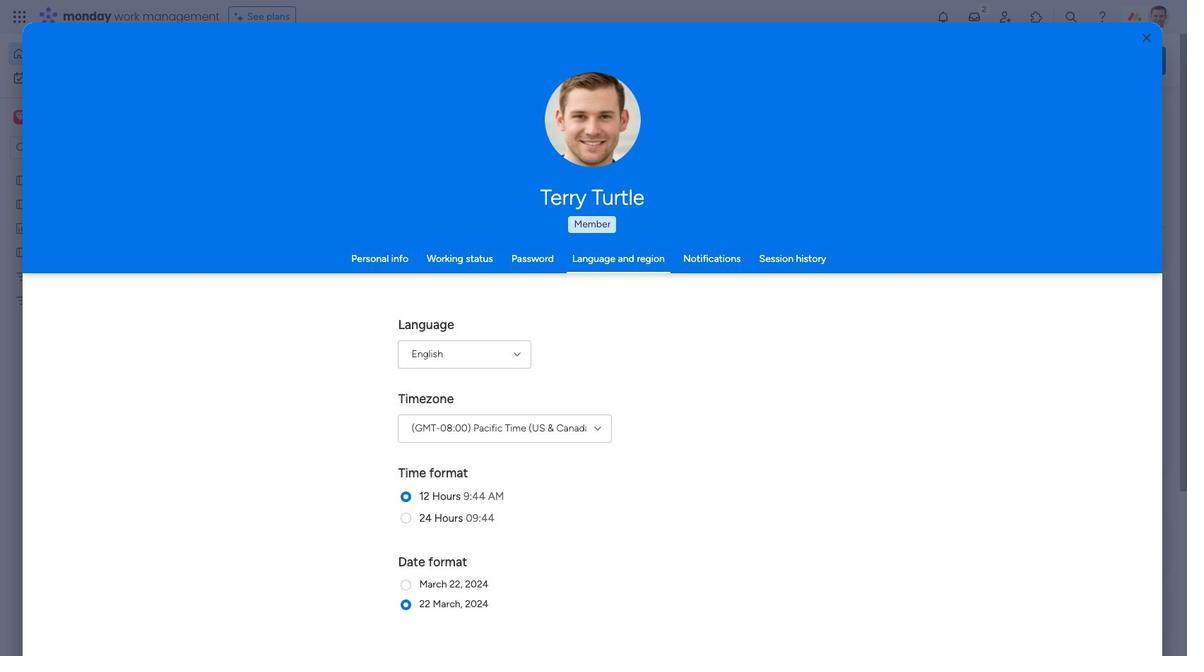 Task type: locate. For each thing, give the bounding box(es) containing it.
public dashboard image
[[15, 221, 28, 235]]

terry turtle image
[[1148, 6, 1171, 28]]

public board image right remove from favorites image
[[467, 258, 483, 274]]

see plans image
[[235, 9, 247, 25]]

search everything image
[[1065, 10, 1079, 24]]

select product image
[[13, 10, 27, 24]]

2 horizontal spatial add to favorites image
[[882, 258, 896, 273]]

0 horizontal spatial component image
[[236, 280, 249, 293]]

0 vertical spatial public board image
[[15, 197, 28, 211]]

Search in workspace field
[[30, 140, 118, 156]]

1 horizontal spatial public board image
[[236, 258, 252, 274]]

invite members image
[[999, 10, 1013, 24]]

component image
[[236, 280, 249, 293], [467, 280, 480, 293]]

1 workspace image from the left
[[13, 110, 28, 125]]

help center element
[[955, 583, 1167, 640]]

public board image
[[15, 197, 28, 211], [236, 258, 252, 274]]

public dashboard image
[[699, 258, 714, 274]]

workspace image
[[13, 110, 28, 125], [16, 110, 25, 125]]

getting started element
[[955, 515, 1167, 572]]

public board image
[[15, 173, 28, 187], [15, 245, 28, 259], [467, 258, 483, 274]]

help image
[[1096, 10, 1110, 24]]

dapulse x slim image
[[1145, 103, 1162, 119]]

list box
[[0, 165, 180, 503]]

1 horizontal spatial add to favorites image
[[651, 258, 665, 273]]

remove from favorites image
[[419, 258, 433, 273]]

add to favorites image
[[651, 258, 665, 273], [882, 258, 896, 273], [419, 432, 433, 446]]

1 component image from the left
[[236, 280, 249, 293]]

option
[[8, 42, 172, 65], [8, 66, 172, 89], [0, 167, 180, 170]]

1 horizontal spatial component image
[[467, 280, 480, 293]]

2 image
[[979, 1, 991, 17]]

0 horizontal spatial add to favorites image
[[419, 432, 433, 446]]



Task type: describe. For each thing, give the bounding box(es) containing it.
workspace selection element
[[13, 109, 118, 127]]

update feed image
[[968, 10, 982, 24]]

2 component image from the left
[[467, 280, 480, 293]]

1 vertical spatial public board image
[[236, 258, 252, 274]]

public board image up public dashboard icon at the top of the page
[[15, 173, 28, 187]]

0 vertical spatial option
[[8, 42, 172, 65]]

monday marketplace image
[[1030, 10, 1044, 24]]

1 vertical spatial option
[[8, 66, 172, 89]]

quick search results list box
[[218, 132, 921, 493]]

0 horizontal spatial public board image
[[15, 197, 28, 211]]

close image
[[1143, 33, 1152, 43]]

notifications image
[[937, 10, 951, 24]]

public board image down public dashboard icon at the top of the page
[[15, 245, 28, 259]]

add to favorites image for public board image right of remove from favorites image
[[651, 258, 665, 273]]

add to favorites image for public dashboard image
[[882, 258, 896, 273]]

2 vertical spatial option
[[0, 167, 180, 170]]

component image
[[699, 280, 711, 293]]

2 workspace image from the left
[[16, 110, 25, 125]]



Task type: vqa. For each thing, say whether or not it's contained in the screenshot.
Add to favorites icon to the top component icon
yes



